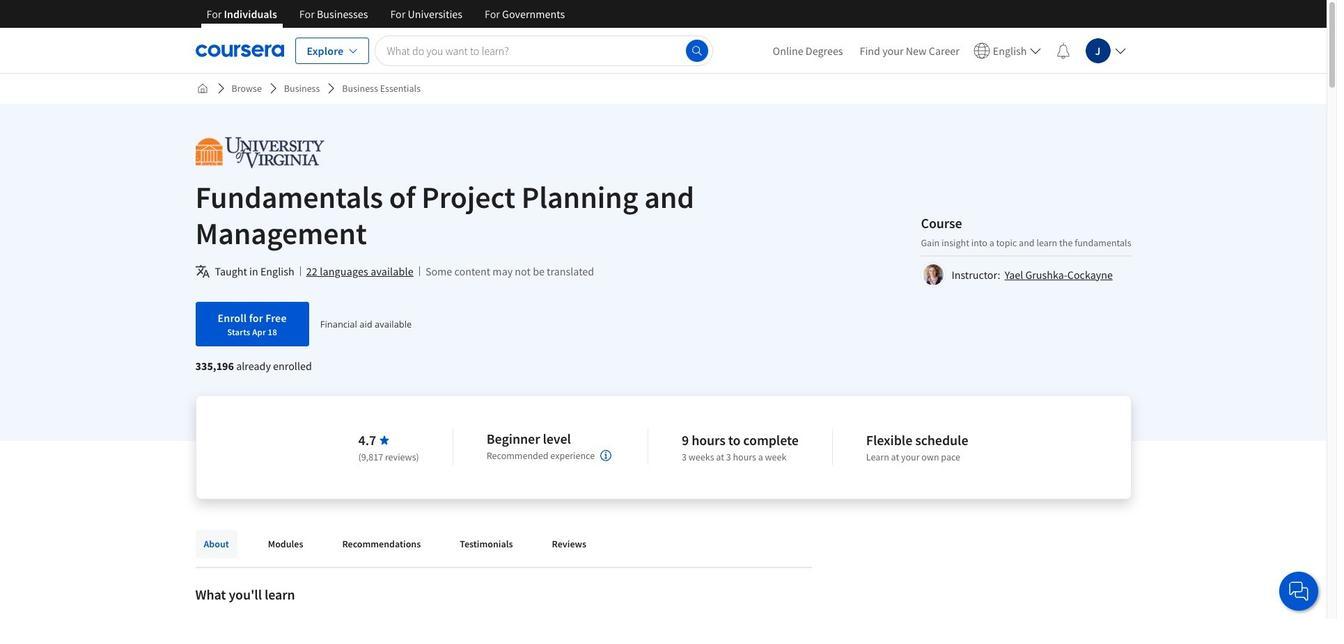 Task type: locate. For each thing, give the bounding box(es) containing it.
university of virginia image
[[195, 137, 324, 169]]

yael grushka-cockayne image
[[923, 264, 944, 285]]

coursera image
[[195, 39, 284, 62]]

None search field
[[375, 35, 713, 66]]

banner navigation
[[195, 0, 576, 38]]



Task type: vqa. For each thing, say whether or not it's contained in the screenshot.
banner navigation
yes



Task type: describe. For each thing, give the bounding box(es) containing it.
information about difficulty level pre-requisites. image
[[601, 451, 612, 462]]

home image
[[197, 83, 208, 94]]

What do you want to learn? text field
[[375, 35, 713, 66]]



